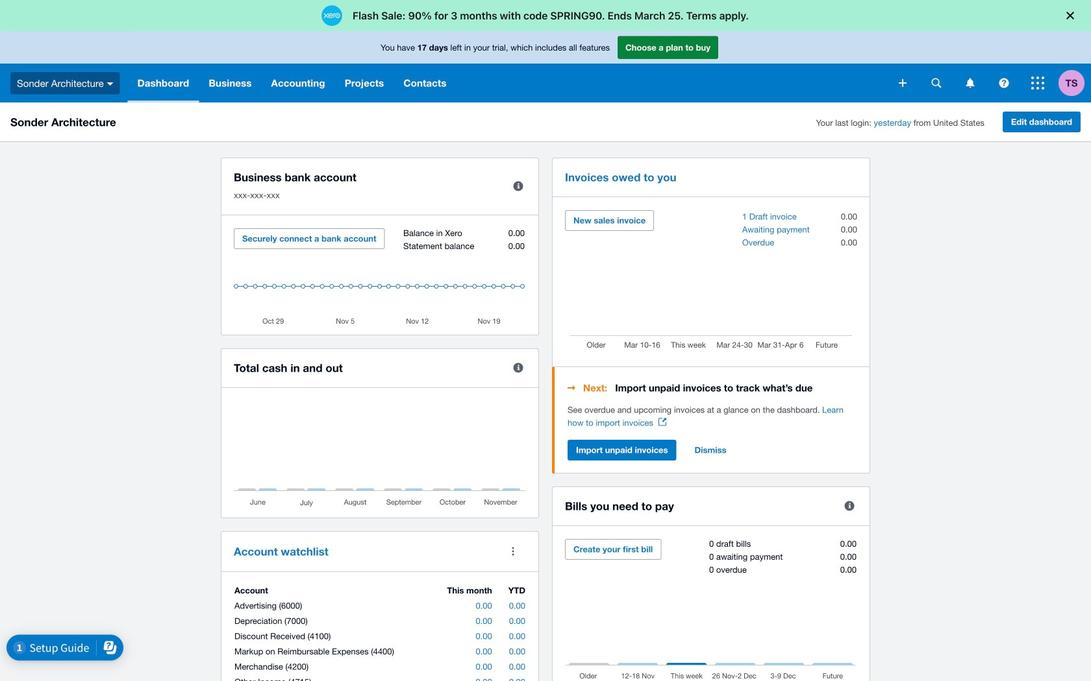Task type: describe. For each thing, give the bounding box(es) containing it.
1 horizontal spatial svg image
[[966, 78, 975, 88]]

empty state of the bills widget with a 'create your first bill' button and an unpopulated column graph. image
[[565, 540, 857, 682]]

2 horizontal spatial svg image
[[1031, 77, 1044, 90]]

0 horizontal spatial svg image
[[107, 82, 113, 86]]

0 horizontal spatial svg image
[[899, 79, 907, 87]]

empty state widget for the total cash in and out feature, displaying a column graph summarising bank transaction data as total money in versus total money out across all connected bank accounts, enabling a visual comparison of the two amounts. image
[[234, 401, 526, 509]]



Task type: vqa. For each thing, say whether or not it's contained in the screenshot.
the "Accounts WatchList options" "image"
yes



Task type: locate. For each thing, give the bounding box(es) containing it.
svg image
[[1031, 77, 1044, 90], [932, 78, 941, 88], [107, 82, 113, 86]]

empty state bank feed widget with a tooltip explaining the feature. includes a 'securely connect a bank account' button and a data-less flat line graph marking four weekly dates, indicating future account balance tracking. image
[[234, 229, 526, 325]]

2 horizontal spatial svg image
[[999, 78, 1009, 88]]

svg image
[[966, 78, 975, 88], [999, 78, 1009, 88], [899, 79, 907, 87]]

dialog
[[0, 0, 1091, 31]]

1 horizontal spatial svg image
[[932, 78, 941, 88]]

heading
[[568, 381, 857, 396]]

panel body document
[[568, 404, 857, 430], [568, 404, 857, 430]]

banner
[[0, 31, 1091, 103]]

accounts watchlist options image
[[500, 539, 526, 565]]

opens in a new tab image
[[659, 419, 666, 426]]



